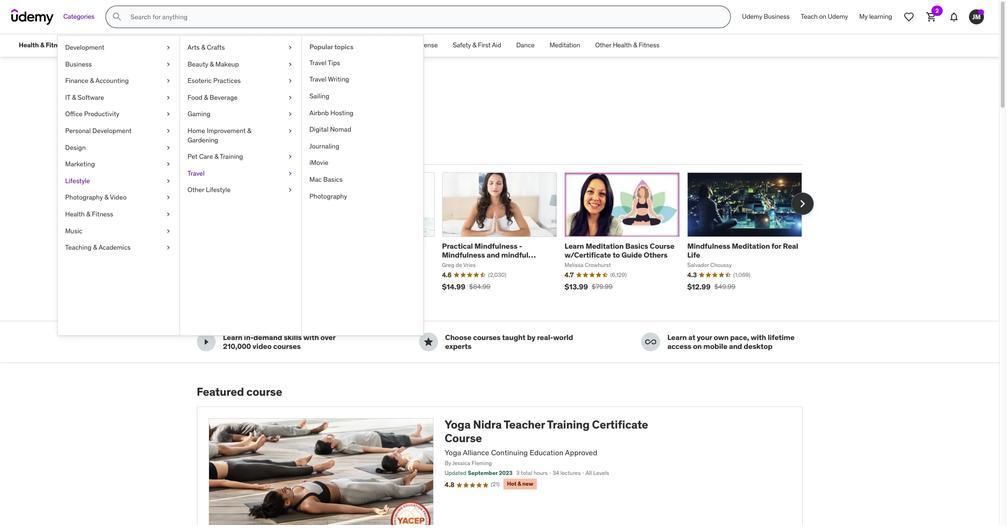Task type: locate. For each thing, give the bounding box(es) containing it.
0 vertical spatial other
[[595, 41, 612, 49]]

xsmall image for personal development
[[165, 127, 172, 136]]

xsmall image inside design link
[[165, 143, 172, 153]]

nutrition & diet
[[219, 41, 263, 49]]

4.8
[[445, 481, 455, 490]]

development down 'categories' dropdown button
[[65, 43, 104, 52]]

training for teacher
[[547, 418, 590, 432]]

training for &
[[220, 153, 243, 161]]

xsmall image inside other lifestyle link
[[287, 186, 294, 195]]

on left mobile
[[693, 342, 702, 351]]

courses inside choose courses taught by real-world experts
[[473, 333, 501, 342]]

xsmall image inside the finance & accounting link
[[165, 77, 172, 86]]

fitness
[[46, 41, 68, 49], [91, 41, 112, 49], [639, 41, 660, 49], [92, 210, 113, 219]]

and left mindful
[[487, 250, 500, 260]]

development
[[65, 43, 104, 52], [92, 127, 132, 135]]

mindfulness inside mindfulness meditation for real life
[[688, 241, 731, 251]]

xsmall image
[[165, 43, 172, 52], [165, 77, 172, 86], [287, 77, 294, 86], [165, 93, 172, 102], [165, 110, 172, 119], [287, 110, 294, 119], [165, 127, 172, 136], [287, 153, 294, 162], [165, 160, 172, 169], [165, 193, 172, 203], [165, 210, 172, 219], [165, 243, 172, 253]]

courses left taught
[[473, 333, 501, 342]]

learn inside learn in-demand skills with over 210,000 video courses
[[223, 333, 242, 342]]

medium image left experts
[[423, 337, 434, 348]]

sports
[[185, 41, 204, 49]]

xsmall image inside pet care & training link
[[287, 153, 294, 162]]

marketing
[[65, 160, 95, 168]]

0 vertical spatial yoga
[[278, 41, 292, 49]]

2 with from the left
[[751, 333, 767, 342]]

and inside learn at your own pace, with lifetime access on mobile and desktop
[[729, 342, 742, 351]]

1 horizontal spatial on
[[819, 12, 827, 21]]

journaling link
[[302, 138, 424, 155]]

xsmall image for development
[[165, 43, 172, 52]]

other right meditation link
[[595, 41, 612, 49]]

1 vertical spatial business
[[65, 60, 92, 68]]

1 medium image from the left
[[423, 337, 434, 348]]

airbnb hosting link
[[302, 105, 424, 122]]

finance & accounting
[[65, 77, 129, 85]]

1 horizontal spatial to
[[613, 250, 620, 260]]

xsmall image inside esoteric practices link
[[287, 77, 294, 86]]

xsmall image for design
[[165, 143, 172, 153]]

travel up sailing
[[310, 75, 327, 84]]

0 horizontal spatial course
[[445, 431, 482, 446]]

nutrition
[[219, 41, 244, 49]]

xsmall image inside it & software link
[[165, 93, 172, 102]]

learn inside learn meditation basics course w/certificate to guide others
[[565, 241, 584, 251]]

xsmall image for finance & accounting
[[165, 77, 172, 86]]

1 horizontal spatial photography
[[310, 192, 347, 201]]

& inside "home improvement & gardening"
[[247, 127, 251, 135]]

medium image for choose
[[423, 337, 434, 348]]

imovie link
[[302, 155, 424, 172]]

business inside 'link'
[[65, 60, 92, 68]]

courses right video
[[273, 342, 301, 351]]

0 horizontal spatial with
[[303, 333, 319, 342]]

xsmall image inside food & beverage link
[[287, 93, 294, 102]]

1 vertical spatial basics
[[626, 241, 649, 251]]

home
[[188, 127, 205, 135]]

xsmall image for pet care & training
[[287, 153, 294, 162]]

0 vertical spatial course
[[650, 241, 675, 251]]

first
[[478, 41, 491, 49]]

medium image left access
[[645, 337, 656, 348]]

other
[[595, 41, 612, 49], [188, 186, 204, 194]]

course
[[650, 241, 675, 251], [445, 431, 482, 446]]

1 horizontal spatial arts
[[383, 41, 395, 49]]

xsmall image inside the travel link
[[287, 169, 294, 178]]

xsmall image for teaching & academics
[[165, 243, 172, 253]]

video
[[110, 193, 127, 202]]

arts right 'martial'
[[383, 41, 395, 49]]

xsmall image inside personal development link
[[165, 127, 172, 136]]

photography for photography & video
[[65, 193, 103, 202]]

mindfulness meditation for real life link
[[688, 241, 799, 260]]

xsmall image for music
[[165, 227, 172, 236]]

mindfulness
[[475, 241, 518, 251], [688, 241, 731, 251], [442, 250, 485, 260]]

most
[[199, 148, 216, 157]]

1 vertical spatial courses
[[197, 120, 240, 134]]

real
[[783, 241, 799, 251]]

popular
[[218, 148, 245, 157]]

care
[[199, 153, 213, 161]]

1 vertical spatial training
[[547, 418, 590, 432]]

submit search image
[[112, 11, 123, 23]]

udemy business
[[742, 12, 790, 21]]

desktop
[[744, 342, 773, 351]]

xsmall image inside gaming link
[[287, 110, 294, 119]]

learn inside learn at your own pace, with lifetime access on mobile and desktop
[[668, 333, 687, 342]]

travel element
[[302, 36, 424, 336]]

xsmall image inside 'beauty & makeup' link
[[287, 60, 294, 69]]

0 horizontal spatial on
[[693, 342, 702, 351]]

health & fitness down udemy image
[[19, 41, 68, 49]]

demand
[[254, 333, 282, 342]]

1 horizontal spatial with
[[751, 333, 767, 342]]

learn at your own pace, with lifetime access on mobile and desktop
[[668, 333, 795, 351]]

0 horizontal spatial medium image
[[423, 337, 434, 348]]

you
[[276, 120, 295, 134]]

esoteric practices link
[[180, 73, 302, 89]]

0 horizontal spatial udemy
[[742, 12, 763, 21]]

1 horizontal spatial lifestyle
[[206, 186, 231, 194]]

& inside "link"
[[201, 43, 205, 52]]

continuing
[[491, 448, 528, 458]]

1 vertical spatial to
[[613, 250, 620, 260]]

carousel element
[[197, 173, 814, 299]]

34
[[553, 470, 559, 477]]

home improvement & gardening
[[188, 127, 251, 144]]

accounting
[[95, 77, 129, 85]]

xsmall image for food & beverage
[[287, 93, 294, 102]]

other lifestyle link
[[180, 182, 302, 199]]

xsmall image for gaming
[[287, 110, 294, 119]]

1 vertical spatial other
[[188, 186, 204, 194]]

course
[[247, 385, 282, 400]]

0 horizontal spatial and
[[487, 250, 500, 260]]

1 vertical spatial travel
[[310, 75, 327, 84]]

on right teach
[[819, 12, 827, 21]]

choose courses taught by real-world experts
[[445, 333, 573, 351]]

2 udemy from the left
[[828, 12, 848, 21]]

medium image
[[201, 337, 212, 348]]

1 vertical spatial health & fitness
[[65, 210, 113, 219]]

photography inside 'travel' element
[[310, 192, 347, 201]]

3
[[517, 470, 520, 477]]

with left over
[[303, 333, 319, 342]]

photography down marketing
[[65, 193, 103, 202]]

photography for photography
[[310, 192, 347, 201]]

travel down pet
[[188, 169, 205, 178]]

0 vertical spatial basics
[[323, 175, 343, 184]]

with inside learn at your own pace, with lifetime access on mobile and desktop
[[751, 333, 767, 342]]

to left get
[[242, 120, 253, 134]]

travel for travel tips
[[310, 59, 327, 67]]

arts
[[383, 41, 395, 49], [188, 43, 200, 52]]

mobile
[[704, 342, 728, 351]]

xsmall image for travel
[[287, 169, 294, 178]]

beauty & makeup link
[[180, 56, 302, 73]]

on
[[819, 12, 827, 21], [693, 342, 702, 351]]

courses up gardening
[[197, 120, 240, 134]]

0 horizontal spatial business
[[65, 60, 92, 68]]

2
[[936, 7, 939, 14]]

xsmall image inside "arts & crafts" "link"
[[287, 43, 294, 52]]

meditation courses
[[197, 79, 342, 98]]

xsmall image for beauty & makeup
[[287, 60, 294, 69]]

medium image
[[423, 337, 434, 348], [645, 337, 656, 348]]

yoga inside yoga link
[[278, 41, 292, 49]]

2 horizontal spatial learn
[[668, 333, 687, 342]]

health & fitness down photography & video
[[65, 210, 113, 219]]

1 horizontal spatial udemy
[[828, 12, 848, 21]]

0 horizontal spatial learn
[[223, 333, 242, 342]]

0 horizontal spatial basics
[[323, 175, 343, 184]]

2 link
[[921, 6, 943, 28]]

xsmall image inside music link
[[165, 227, 172, 236]]

1 horizontal spatial training
[[547, 418, 590, 432]]

1 horizontal spatial learn
[[565, 241, 584, 251]]

2 medium image from the left
[[645, 337, 656, 348]]

1 vertical spatial yoga
[[445, 418, 471, 432]]

levels
[[594, 470, 609, 477]]

teach
[[801, 12, 818, 21]]

lifestyle down the travel link at left top
[[206, 186, 231, 194]]

and right own at right
[[729, 342, 742, 351]]

0 horizontal spatial to
[[242, 120, 253, 134]]

health & fitness link down udemy image
[[11, 34, 75, 57]]

xsmall image inside home improvement & gardening link
[[287, 127, 294, 136]]

1 vertical spatial and
[[729, 342, 742, 351]]

certificate
[[592, 418, 648, 432]]

marketing link
[[58, 156, 180, 173]]

1 vertical spatial health & fitness link
[[58, 206, 180, 223]]

mental health
[[307, 41, 347, 49]]

xsmall image inside teaching & academics link
[[165, 243, 172, 253]]

xsmall image for it & software
[[165, 93, 172, 102]]

practices
[[213, 77, 241, 85]]

photography down mac basics in the left of the page
[[310, 192, 347, 201]]

xsmall image inside lifestyle link
[[165, 177, 172, 186]]

0 vertical spatial and
[[487, 250, 500, 260]]

yoga right diet
[[278, 41, 292, 49]]

health & fitness
[[19, 41, 68, 49], [65, 210, 113, 219]]

it & software link
[[58, 89, 180, 106]]

health & fitness link down video
[[58, 206, 180, 223]]

travel left tips
[[310, 59, 327, 67]]

course right guide
[[650, 241, 675, 251]]

yoga up by
[[445, 448, 461, 458]]

yoga left nidra at the bottom of the page
[[445, 418, 471, 432]]

&
[[40, 41, 44, 49], [246, 41, 250, 49], [396, 41, 400, 49], [473, 41, 477, 49], [633, 41, 637, 49], [201, 43, 205, 52], [210, 60, 214, 68], [90, 77, 94, 85], [72, 93, 76, 102], [204, 93, 208, 102], [247, 127, 251, 135], [215, 153, 219, 161], [104, 193, 109, 202], [86, 210, 90, 219], [93, 243, 97, 252], [518, 481, 521, 488]]

travel for travel writing
[[310, 75, 327, 84]]

other down pet
[[188, 186, 204, 194]]

learn for learn at your own pace, with lifetime access on mobile and desktop
[[668, 333, 687, 342]]

0 horizontal spatial training
[[220, 153, 243, 161]]

0 horizontal spatial lifestyle
[[65, 177, 90, 185]]

travel link
[[180, 165, 302, 182]]

0 horizontal spatial photography
[[65, 193, 103, 202]]

course up alliance
[[445, 431, 482, 446]]

hot
[[507, 481, 517, 488]]

esoteric
[[188, 77, 212, 85]]

health for mental health
[[328, 41, 347, 49]]

arts up beauty
[[188, 43, 200, 52]]

video
[[253, 342, 272, 351]]

other for other lifestyle
[[188, 186, 204, 194]]

0 vertical spatial health & fitness link
[[11, 34, 75, 57]]

on inside learn at your own pace, with lifetime access on mobile and desktop
[[693, 342, 702, 351]]

xsmall image for esoteric practices
[[287, 77, 294, 86]]

210,000
[[223, 342, 251, 351]]

xsmall image inside marketing link
[[165, 160, 172, 169]]

meditation inside mindfulness meditation for real life
[[732, 241, 770, 251]]

1 vertical spatial lifestyle
[[206, 186, 231, 194]]

arrow pointing to subcategory menu links image
[[75, 34, 84, 57]]

over
[[321, 333, 336, 342]]

learn
[[565, 241, 584, 251], [223, 333, 242, 342], [668, 333, 687, 342]]

courses up the airbnb
[[282, 79, 342, 98]]

for
[[772, 241, 782, 251]]

business up finance
[[65, 60, 92, 68]]

1 vertical spatial development
[[92, 127, 132, 135]]

xsmall image
[[287, 43, 294, 52], [165, 60, 172, 69], [287, 60, 294, 69], [287, 93, 294, 102], [287, 127, 294, 136], [165, 143, 172, 153], [287, 169, 294, 178], [165, 177, 172, 186], [287, 186, 294, 195], [165, 227, 172, 236]]

0 vertical spatial to
[[242, 120, 253, 134]]

training inside yoga nidra teacher training certificate course yoga alliance continuing education approved by jessica fleming
[[547, 418, 590, 432]]

other lifestyle
[[188, 186, 231, 194]]

-
[[519, 241, 522, 251]]

0 horizontal spatial courses
[[197, 120, 240, 134]]

arts & crafts link
[[180, 39, 302, 56]]

arts & crafts
[[188, 43, 225, 52]]

xsmall image for arts & crafts
[[287, 43, 294, 52]]

crafts
[[207, 43, 225, 52]]

0 vertical spatial business
[[764, 12, 790, 21]]

xsmall image inside the photography & video link
[[165, 193, 172, 203]]

safety & first aid
[[453, 41, 501, 49]]

to left guide
[[613, 250, 620, 260]]

medium image for learn
[[645, 337, 656, 348]]

xsmall image for office productivity
[[165, 110, 172, 119]]

mental health link
[[299, 34, 354, 57]]

1 horizontal spatial courses
[[282, 79, 342, 98]]

1 vertical spatial on
[[693, 342, 702, 351]]

xsmall image inside office productivity link
[[165, 110, 172, 119]]

1 horizontal spatial medium image
[[645, 337, 656, 348]]

popular
[[310, 43, 333, 51]]

2 vertical spatial travel
[[188, 169, 205, 178]]

1 horizontal spatial basics
[[626, 241, 649, 251]]

lifestyle down marketing
[[65, 177, 90, 185]]

travel tips
[[310, 59, 340, 67]]

1 horizontal spatial courses
[[473, 333, 501, 342]]

business
[[764, 12, 790, 21], [65, 60, 92, 68]]

journaling
[[310, 142, 340, 150]]

xsmall image inside development link
[[165, 43, 172, 52]]

nidra
[[473, 418, 502, 432]]

business left teach
[[764, 12, 790, 21]]

popular topics
[[310, 43, 354, 51]]

september
[[468, 470, 498, 477]]

pet
[[188, 153, 198, 161]]

office
[[65, 110, 83, 118]]

1 horizontal spatial course
[[650, 241, 675, 251]]

1 horizontal spatial other
[[595, 41, 612, 49]]

0 horizontal spatial courses
[[273, 342, 301, 351]]

courses
[[473, 333, 501, 342], [273, 342, 301, 351]]

w/certificate
[[565, 250, 611, 260]]

0 vertical spatial training
[[220, 153, 243, 161]]

0 vertical spatial lifestyle
[[65, 177, 90, 185]]

health
[[19, 41, 39, 49], [151, 41, 170, 49], [328, 41, 347, 49], [613, 41, 632, 49], [65, 210, 85, 219]]

1 vertical spatial course
[[445, 431, 482, 446]]

with right pace,
[[751, 333, 767, 342]]

0 horizontal spatial arts
[[188, 43, 200, 52]]

0 horizontal spatial other
[[188, 186, 204, 194]]

1 horizontal spatial and
[[729, 342, 742, 351]]

0 vertical spatial travel
[[310, 59, 327, 67]]

xsmall image inside "business" 'link'
[[165, 60, 172, 69]]

to inside learn meditation basics course w/certificate to guide others
[[613, 250, 620, 260]]

dance
[[516, 41, 535, 49]]

1 with from the left
[[303, 333, 319, 342]]

development down office productivity link
[[92, 127, 132, 135]]



Task type: describe. For each thing, give the bounding box(es) containing it.
digital
[[310, 125, 329, 134]]

yoga for yoga nidra teacher training certificate course yoga alliance continuing education approved by jessica fleming
[[445, 418, 471, 432]]

learning
[[870, 12, 893, 21]]

pet care & training
[[188, 153, 243, 161]]

finance
[[65, 77, 88, 85]]

3 total hours
[[517, 470, 548, 477]]

0 vertical spatial health & fitness
[[19, 41, 68, 49]]

airbnb hosting
[[310, 109, 354, 117]]

fitness link
[[84, 34, 120, 57]]

xsmall image for marketing
[[165, 160, 172, 169]]

productivity
[[84, 110, 119, 118]]

by
[[445, 460, 451, 467]]

categories
[[63, 12, 94, 21]]

xsmall image for health & fitness
[[165, 210, 172, 219]]

own
[[714, 333, 729, 342]]

gaming link
[[180, 106, 302, 123]]

next image
[[795, 197, 810, 212]]

2023
[[499, 470, 513, 477]]

martial
[[362, 41, 381, 49]]

topics
[[334, 43, 354, 51]]

(21)
[[491, 481, 500, 488]]

travel writing
[[310, 75, 349, 84]]

all levels
[[586, 470, 609, 477]]

my learning
[[860, 12, 893, 21]]

teaching & academics link
[[58, 240, 180, 256]]

digital nomad link
[[302, 122, 424, 138]]

mindfulness meditation for real life
[[688, 241, 799, 260]]

life
[[688, 250, 700, 260]]

photography & video link
[[58, 190, 180, 206]]

notifications image
[[949, 11, 960, 23]]

jm link
[[966, 6, 988, 28]]

xsmall image for photography & video
[[165, 193, 172, 203]]

sports link
[[177, 34, 211, 57]]

and inside practical mindfulness - mindfulness and mindful meditation
[[487, 250, 500, 260]]

travel writing link
[[302, 71, 424, 88]]

real-
[[537, 333, 553, 342]]

yoga nidra teacher training certificate course yoga alliance continuing education approved by jessica fleming
[[445, 418, 648, 467]]

0 vertical spatial on
[[819, 12, 827, 21]]

tips
[[328, 59, 340, 67]]

guide
[[622, 250, 642, 260]]

defense
[[414, 41, 438, 49]]

udemy image
[[11, 9, 54, 25]]

safety & first aid link
[[445, 34, 509, 57]]

wishlist image
[[904, 11, 915, 23]]

photography & video
[[65, 193, 127, 202]]

mac basics
[[310, 175, 343, 184]]

2 vertical spatial yoga
[[445, 448, 461, 458]]

other for other health & fitness
[[595, 41, 612, 49]]

all
[[586, 470, 592, 477]]

basics inside 'travel' element
[[323, 175, 343, 184]]

general health link
[[120, 34, 177, 57]]

education
[[530, 448, 564, 458]]

0 vertical spatial courses
[[282, 79, 342, 98]]

xsmall image for other lifestyle
[[287, 186, 294, 195]]

sailing
[[310, 92, 329, 100]]

xsmall image for business
[[165, 60, 172, 69]]

jessica
[[453, 460, 471, 467]]

teacher
[[504, 418, 545, 432]]

courses inside learn in-demand skills with over 210,000 video courses
[[273, 342, 301, 351]]

skills
[[284, 333, 302, 342]]

meditation
[[442, 259, 481, 269]]

choose
[[445, 333, 472, 342]]

it
[[65, 93, 70, 102]]

self
[[402, 41, 413, 49]]

it & software
[[65, 93, 104, 102]]

hot & new
[[507, 481, 533, 488]]

1 udemy from the left
[[742, 12, 763, 21]]

34 lectures
[[553, 470, 581, 477]]

yoga for yoga
[[278, 41, 292, 49]]

started
[[297, 120, 335, 134]]

aid
[[492, 41, 501, 49]]

pace,
[[730, 333, 749, 342]]

gardening
[[188, 136, 218, 144]]

design link
[[58, 140, 180, 156]]

approved
[[565, 448, 598, 458]]

alliance
[[463, 448, 489, 458]]

my learning link
[[854, 6, 898, 28]]

xsmall image for home improvement & gardening
[[287, 127, 294, 136]]

food & beverage
[[188, 93, 238, 102]]

xsmall image for lifestyle
[[165, 177, 172, 186]]

practical mindfulness - mindfulness and mindful meditation
[[442, 241, 529, 269]]

0 vertical spatial development
[[65, 43, 104, 52]]

other health & fitness
[[595, 41, 660, 49]]

shopping cart with 2 items image
[[926, 11, 938, 23]]

meditation inside learn meditation basics course w/certificate to guide others
[[586, 241, 624, 251]]

by
[[527, 333, 536, 342]]

lectures
[[561, 470, 581, 477]]

health for other health & fitness
[[613, 41, 632, 49]]

courses to get you started
[[197, 120, 335, 134]]

mental
[[307, 41, 326, 49]]

dance link
[[509, 34, 542, 57]]

other health & fitness link
[[588, 34, 667, 57]]

Search for anything text field
[[129, 9, 719, 25]]

with inside learn in-demand skills with over 210,000 video courses
[[303, 333, 319, 342]]

you have alerts image
[[979, 9, 984, 15]]

1 horizontal spatial business
[[764, 12, 790, 21]]

course inside yoga nidra teacher training certificate course yoga alliance continuing education approved by jessica fleming
[[445, 431, 482, 446]]

writing
[[328, 75, 349, 84]]

arts inside "link"
[[188, 43, 200, 52]]

travel tips link
[[302, 55, 424, 71]]

health for general health
[[151, 41, 170, 49]]

development link
[[58, 39, 180, 56]]

learn meditation basics course w/certificate to guide others link
[[565, 241, 675, 260]]

world
[[553, 333, 573, 342]]

personal development
[[65, 127, 132, 135]]

general
[[127, 41, 150, 49]]

learn for learn in-demand skills with over 210,000 video courses
[[223, 333, 242, 342]]

learn for learn meditation basics course w/certificate to guide others
[[565, 241, 584, 251]]

others
[[644, 250, 668, 260]]

makeup
[[216, 60, 239, 68]]

academics
[[99, 243, 131, 252]]

basics inside learn meditation basics course w/certificate to guide others
[[626, 241, 649, 251]]

imovie
[[310, 159, 329, 167]]

food & beverage link
[[180, 89, 302, 106]]

most popular button
[[197, 142, 247, 164]]

course inside learn meditation basics course w/certificate to guide others
[[650, 241, 675, 251]]



Task type: vqa. For each thing, say whether or not it's contained in the screenshot.
Meditation in Learn Meditation Basics Course w/Certificate to Guide Others
yes



